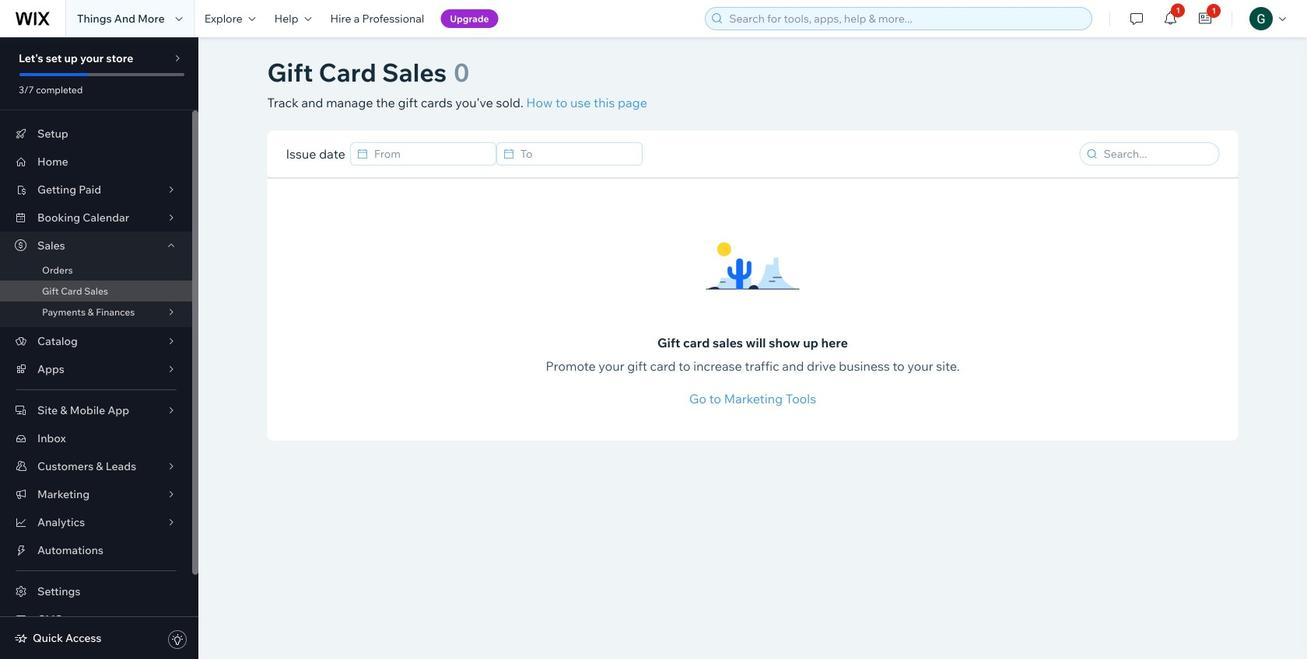 Task type: locate. For each thing, give the bounding box(es) containing it.
Search... field
[[1099, 143, 1214, 165]]

To field
[[516, 143, 637, 165]]

From field
[[369, 143, 491, 165]]



Task type: describe. For each thing, give the bounding box(es) containing it.
sidebar element
[[0, 37, 198, 660]]

Search for tools, apps, help & more... field
[[725, 8, 1087, 30]]



